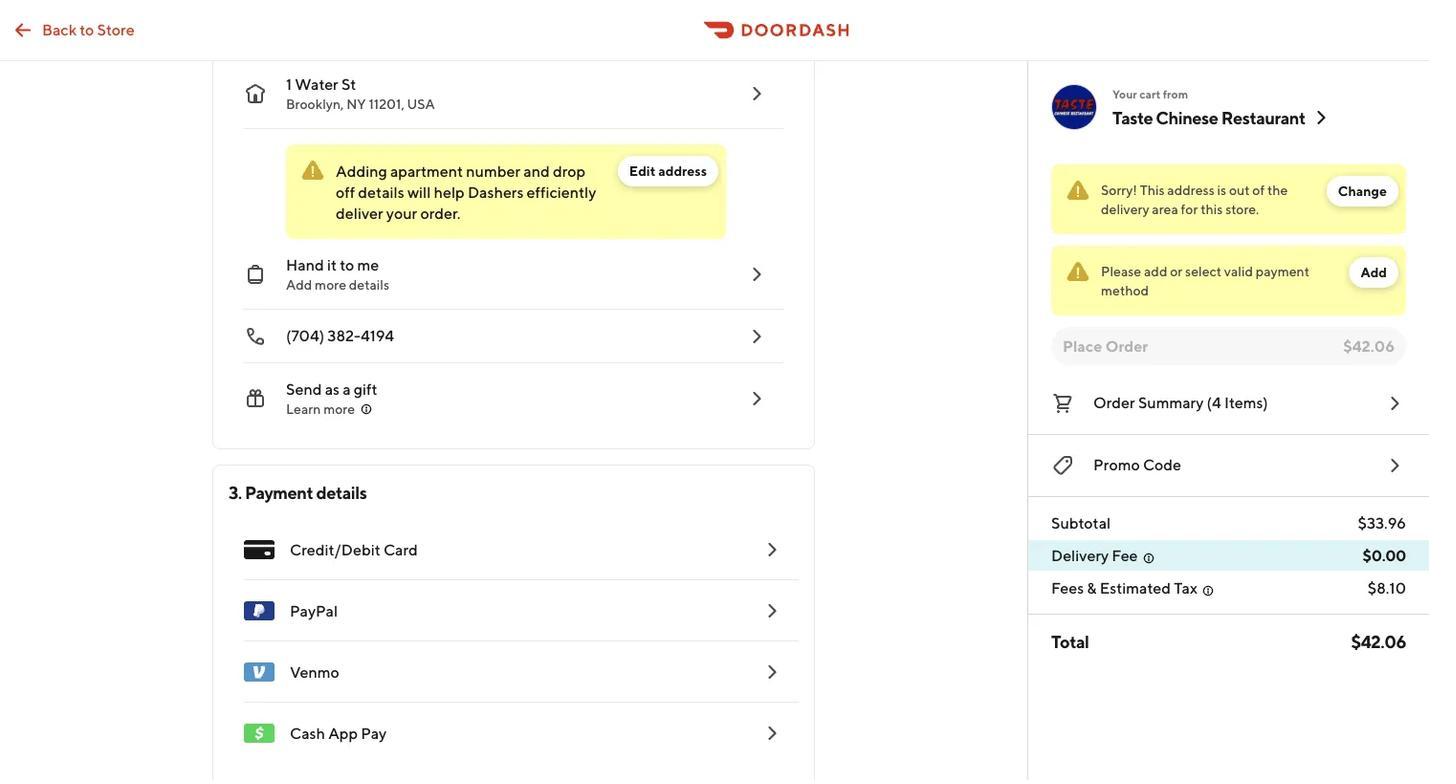 Task type: vqa. For each thing, say whether or not it's contained in the screenshot.
promo
yes



Task type: describe. For each thing, give the bounding box(es) containing it.
will
[[408, 183, 431, 201]]

add new payment method image for venmo
[[761, 661, 784, 684]]

water
[[295, 75, 339, 93]]

show menu image
[[244, 535, 275, 566]]

0 vertical spatial $42.06
[[1344, 337, 1395, 356]]

for
[[1182, 201, 1199, 217]]

1
[[286, 75, 292, 93]]

drop
[[553, 162, 586, 180]]

cart
[[1140, 87, 1161, 100]]

of
[[1253, 182, 1265, 198]]

edit address button
[[618, 156, 719, 187]]

menu containing credit/debit card
[[229, 520, 799, 765]]

off
[[336, 183, 355, 201]]

learn
[[286, 401, 321, 417]]

promo code
[[1094, 456, 1182, 474]]

order summary (4 items)
[[1094, 394, 1269, 412]]

(704) 382-4194 button
[[229, 310, 784, 364]]

add new payment method image for credit/debit card
[[761, 539, 784, 562]]

estimated
[[1100, 579, 1171, 598]]

chinese
[[1156, 107, 1219, 128]]

0 vertical spatial order
[[1106, 337, 1149, 356]]

from
[[1164, 87, 1189, 100]]

add new payment method image for paypal
[[761, 600, 784, 623]]

venmo
[[290, 664, 340, 682]]

ny
[[347, 96, 366, 112]]

is
[[1218, 182, 1227, 198]]

it
[[327, 256, 337, 274]]

1 water st brooklyn,  ny 11201,  usa
[[286, 75, 435, 112]]

app
[[328, 725, 358, 743]]

back
[[42, 20, 77, 38]]

add button
[[1350, 257, 1399, 288]]

deliver
[[336, 204, 383, 223]]

place order
[[1063, 337, 1149, 356]]

promo code button
[[1052, 451, 1407, 481]]

add new payment method image for cash app pay
[[761, 723, 784, 746]]

address inside button
[[659, 163, 707, 179]]

total
[[1052, 632, 1090, 652]]

adding apartment number and drop off details will help dashers efficiently deliver your order.
[[336, 162, 597, 223]]

this
[[1141, 182, 1165, 198]]

(704) 382-4194
[[286, 327, 394, 345]]

more inside hand it to me add more details
[[315, 277, 346, 293]]

edit
[[630, 163, 656, 179]]

apartment
[[390, 162, 463, 180]]

add inside button
[[1361, 265, 1388, 280]]

delivery
[[1102, 201, 1150, 217]]

learn more
[[286, 401, 355, 417]]

taste
[[1113, 107, 1153, 128]]

more inside learn more button
[[324, 401, 355, 417]]

add
[[1145, 264, 1168, 279]]

send as a gift
[[286, 380, 378, 399]]

efficiently
[[527, 183, 597, 201]]

select
[[1186, 264, 1222, 279]]

brooklyn,
[[286, 96, 344, 112]]

and
[[524, 162, 550, 180]]

3. payment details
[[229, 482, 367, 503]]



Task type: locate. For each thing, give the bounding box(es) containing it.
$8.10
[[1368, 579, 1407, 598]]

order inside button
[[1094, 394, 1136, 412]]

status containing sorry! this address is out of the delivery area for this store.
[[1052, 165, 1407, 234]]

summary
[[1139, 394, 1204, 412]]

tax
[[1174, 579, 1198, 598]]

pay
[[361, 725, 387, 743]]

payment
[[1256, 264, 1310, 279]]

items)
[[1225, 394, 1269, 412]]

1 vertical spatial to
[[340, 256, 354, 274]]

details inside the adding apartment number and drop off details will help dashers efficiently deliver your order.
[[358, 183, 405, 201]]

subtotal
[[1052, 514, 1111, 533]]

hand
[[286, 256, 324, 274]]

adding
[[336, 162, 387, 180]]

card
[[384, 541, 418, 559]]

0 horizontal spatial address
[[659, 163, 707, 179]]

order
[[1106, 337, 1149, 356], [1094, 394, 1136, 412]]

&
[[1088, 579, 1097, 598]]

usa
[[407, 96, 435, 112]]

0 vertical spatial add new payment method image
[[761, 600, 784, 623]]

send
[[286, 380, 322, 399]]

1 status from the top
[[1052, 165, 1407, 234]]

0 vertical spatial details
[[358, 183, 405, 201]]

1 add new payment method image from the top
[[761, 539, 784, 562]]

status containing please add or select valid payment method
[[1052, 246, 1407, 316]]

0 vertical spatial more
[[315, 277, 346, 293]]

1 vertical spatial more
[[324, 401, 355, 417]]

order summary (4 items) button
[[1052, 389, 1407, 419]]

add new payment method image
[[761, 539, 784, 562], [761, 661, 784, 684]]

1 horizontal spatial to
[[340, 256, 354, 274]]

0 vertical spatial to
[[80, 20, 94, 38]]

more
[[315, 277, 346, 293], [324, 401, 355, 417]]

address up for
[[1168, 182, 1215, 198]]

order left summary
[[1094, 394, 1136, 412]]

fees & estimated
[[1052, 579, 1171, 598]]

hand it to me add more details
[[286, 256, 390, 293]]

4194
[[361, 327, 394, 345]]

credit/debit card
[[290, 541, 418, 559]]

back to store
[[42, 20, 135, 38]]

or
[[1171, 264, 1183, 279]]

as
[[325, 380, 340, 399]]

details up credit/debit on the left
[[316, 482, 367, 503]]

sorry! this address is out of the delivery area for this store.
[[1102, 182, 1289, 217]]

change button
[[1327, 176, 1399, 207]]

your
[[386, 204, 417, 223]]

adding apartment number and drop off details will help dashers efficiently deliver your order. status
[[286, 145, 726, 239]]

store.
[[1226, 201, 1260, 217]]

2 vertical spatial details
[[316, 482, 367, 503]]

area
[[1153, 201, 1179, 217]]

place
[[1063, 337, 1103, 356]]

edit address
[[630, 163, 707, 179]]

0 vertical spatial status
[[1052, 165, 1407, 234]]

1 vertical spatial $42.06
[[1352, 632, 1407, 652]]

number
[[466, 162, 521, 180]]

your
[[1113, 87, 1138, 100]]

sorry!
[[1102, 182, 1138, 198]]

details inside hand it to me add more details
[[349, 277, 390, 293]]

taste chinese restaurant
[[1113, 107, 1306, 128]]

option group
[[286, 0, 784, 43]]

promo
[[1094, 456, 1141, 474]]

gift
[[354, 380, 378, 399]]

0 horizontal spatial to
[[80, 20, 94, 38]]

(4
[[1207, 394, 1222, 412]]

1 vertical spatial add new payment method image
[[761, 661, 784, 684]]

back to store link
[[0, 11, 146, 49]]

1 vertical spatial address
[[1168, 182, 1215, 198]]

3. payment
[[229, 482, 313, 503]]

address inside sorry! this address is out of the delivery area for this store.
[[1168, 182, 1215, 198]]

a
[[343, 380, 351, 399]]

to right the it at the top of the page
[[340, 256, 354, 274]]

1 vertical spatial details
[[349, 277, 390, 293]]

address
[[659, 163, 707, 179], [1168, 182, 1215, 198]]

382-
[[328, 327, 361, 345]]

details down me
[[349, 277, 390, 293]]

menu
[[229, 520, 799, 765]]

fees
[[1052, 579, 1084, 598]]

method
[[1102, 283, 1150, 299]]

out
[[1230, 182, 1250, 198]]

paypal
[[290, 602, 338, 621]]

add inside hand it to me add more details
[[286, 277, 312, 293]]

me
[[357, 256, 379, 274]]

0 horizontal spatial add
[[286, 277, 312, 293]]

help
[[434, 183, 465, 201]]

fee
[[1112, 547, 1138, 565]]

2 status from the top
[[1052, 246, 1407, 316]]

add down hand in the left of the page
[[286, 277, 312, 293]]

delivery
[[1052, 547, 1109, 565]]

restaurant
[[1222, 107, 1306, 128]]

learn more button
[[286, 400, 374, 419]]

0 vertical spatial address
[[659, 163, 707, 179]]

more down as
[[324, 401, 355, 417]]

$42.06
[[1344, 337, 1395, 356], [1352, 632, 1407, 652]]

order.
[[421, 204, 461, 223]]

order right place
[[1106, 337, 1149, 356]]

your cart from
[[1113, 87, 1189, 100]]

more down the it at the top of the page
[[315, 277, 346, 293]]

code
[[1144, 456, 1182, 474]]

cash
[[290, 725, 325, 743]]

please add or select valid payment method
[[1102, 264, 1310, 299]]

$33.96
[[1358, 514, 1407, 533]]

1 horizontal spatial add
[[1361, 265, 1388, 280]]

$42.06 down the add button
[[1344, 337, 1395, 356]]

2 add new payment method image from the top
[[761, 661, 784, 684]]

details
[[358, 183, 405, 201], [349, 277, 390, 293], [316, 482, 367, 503]]

this
[[1201, 201, 1223, 217]]

credit/debit
[[290, 541, 381, 559]]

1 vertical spatial order
[[1094, 394, 1136, 412]]

1 add new payment method image from the top
[[761, 600, 784, 623]]

the
[[1268, 182, 1289, 198]]

status
[[1052, 165, 1407, 234], [1052, 246, 1407, 316]]

st
[[342, 75, 356, 93]]

to inside hand it to me add more details
[[340, 256, 354, 274]]

(704)
[[286, 327, 325, 345]]

1 vertical spatial add new payment method image
[[761, 723, 784, 746]]

taste chinese restaurant link
[[1113, 106, 1333, 129]]

1 vertical spatial status
[[1052, 246, 1407, 316]]

details down 'adding'
[[358, 183, 405, 201]]

0 vertical spatial add new payment method image
[[761, 539, 784, 562]]

address right edit
[[659, 163, 707, 179]]

cash app pay
[[290, 725, 387, 743]]

details for off
[[358, 183, 405, 201]]

11201,
[[369, 96, 405, 112]]

details for more
[[349, 277, 390, 293]]

1 horizontal spatial address
[[1168, 182, 1215, 198]]

$0.00
[[1363, 547, 1407, 565]]

add down change button
[[1361, 265, 1388, 280]]

change
[[1339, 183, 1388, 199]]

add new payment method image
[[761, 600, 784, 623], [761, 723, 784, 746]]

valid
[[1225, 264, 1254, 279]]

dashers
[[468, 183, 524, 201]]

2 add new payment method image from the top
[[761, 723, 784, 746]]

to right "back"
[[80, 20, 94, 38]]

$42.06 down $8.10
[[1352, 632, 1407, 652]]



